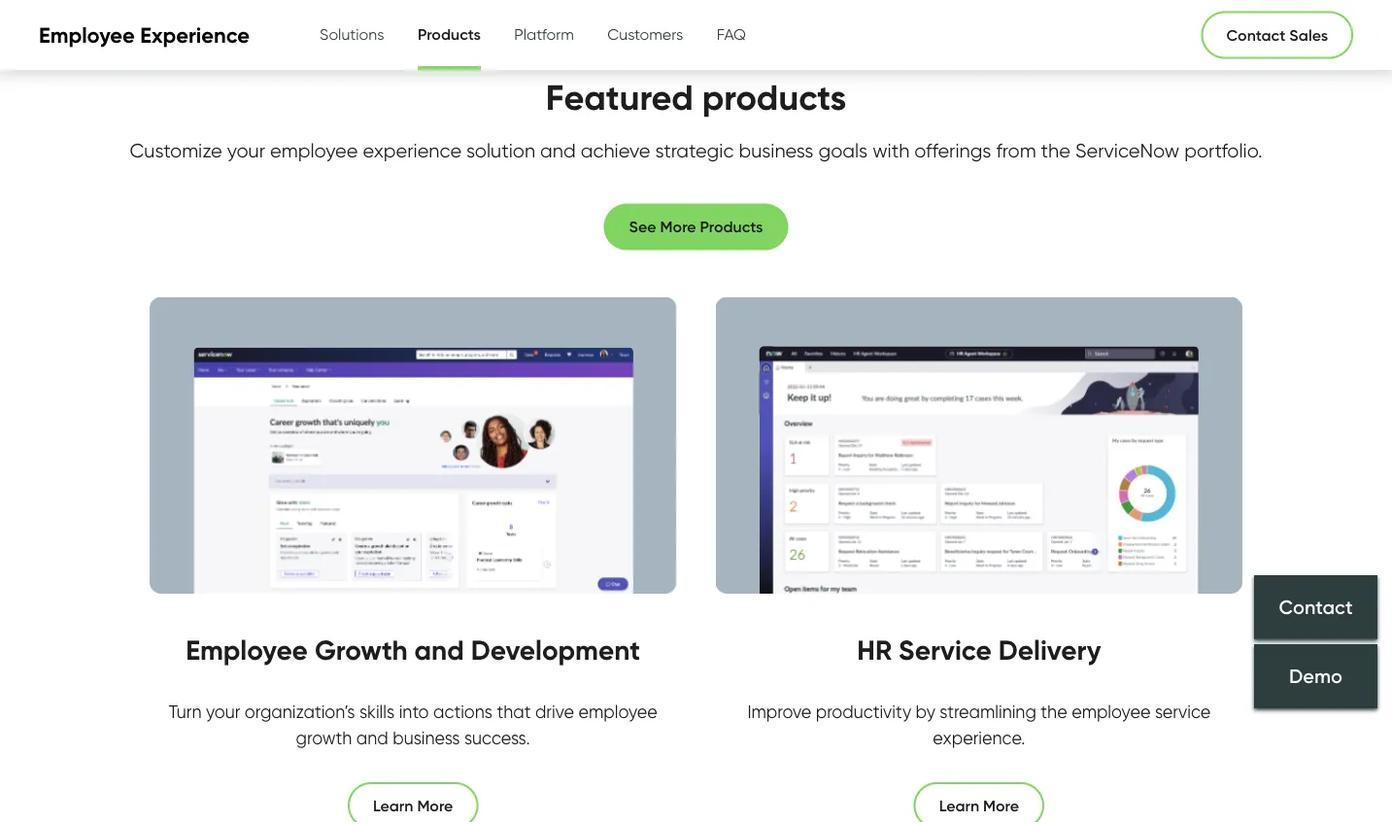 Task type: locate. For each thing, give the bounding box(es) containing it.
2 learn more from the left
[[939, 796, 1019, 816]]

0 vertical spatial contact
[[1227, 25, 1286, 45]]

service
[[899, 633, 992, 667]]

contact for contact sales
[[1227, 25, 1286, 45]]

turn
[[169, 701, 202, 723]]

1 horizontal spatial learn more
[[939, 796, 1019, 816]]

products inside "link"
[[700, 218, 763, 237]]

1 the from the top
[[1041, 139, 1071, 162]]

the inside improve productivity by streamlining the employee service experience.
[[1041, 701, 1068, 723]]

experience
[[140, 22, 250, 48]]

1 horizontal spatial products
[[700, 218, 763, 237]]

1 vertical spatial products
[[700, 218, 763, 237]]

drive
[[535, 701, 574, 723]]

contact link
[[1255, 576, 1378, 640]]

sales
[[1290, 25, 1328, 45]]

contact
[[1227, 25, 1286, 45], [1279, 595, 1353, 619]]

your right the customize
[[227, 139, 265, 162]]

employee inside improve productivity by streamlining the employee service experience.
[[1072, 701, 1151, 723]]

0 horizontal spatial products
[[418, 24, 481, 44]]

1 horizontal spatial more
[[660, 218, 696, 237]]

2 learn more link from the left
[[914, 783, 1045, 822]]

learn down turn your organization's skills into actions that drive employee growth and business success. at the bottom left of page
[[373, 796, 413, 816]]

business down into
[[393, 728, 460, 749]]

2 horizontal spatial more
[[984, 796, 1019, 816]]

0 horizontal spatial employee
[[39, 22, 135, 48]]

the right from
[[1041, 139, 1071, 162]]

0 vertical spatial your
[[227, 139, 265, 162]]

see
[[629, 218, 657, 237]]

1 vertical spatial and
[[415, 633, 464, 667]]

learn more link
[[348, 783, 478, 822], [914, 783, 1045, 822]]

0 vertical spatial products
[[418, 24, 481, 44]]

platform link
[[514, 0, 574, 68]]

products link
[[418, 0, 481, 73]]

your right turn
[[206, 701, 240, 723]]

0 horizontal spatial more
[[417, 796, 453, 816]]

servicenow
[[1076, 139, 1180, 162]]

2 vertical spatial and
[[356, 728, 388, 749]]

more inside "link"
[[660, 218, 696, 237]]

faq link
[[717, 0, 746, 68]]

demo link
[[1255, 645, 1378, 709]]

employee experience
[[39, 22, 250, 48]]

more
[[660, 218, 696, 237], [417, 796, 453, 816], [984, 796, 1019, 816]]

0 vertical spatial business
[[739, 139, 814, 162]]

1 horizontal spatial employee
[[579, 701, 658, 723]]

employee
[[270, 139, 358, 162], [579, 701, 658, 723], [1072, 701, 1151, 723]]

growth
[[296, 728, 352, 749]]

1 vertical spatial business
[[393, 728, 460, 749]]

2 horizontal spatial employee
[[1072, 701, 1151, 723]]

and up actions
[[415, 633, 464, 667]]

employee for employee growth and development
[[186, 633, 308, 667]]

and right solution
[[540, 139, 576, 162]]

1 horizontal spatial learn
[[939, 796, 980, 816]]

1 learn from the left
[[373, 796, 413, 816]]

employee
[[39, 22, 135, 48], [186, 633, 308, 667]]

business
[[739, 139, 814, 162], [393, 728, 460, 749]]

learn more link down experience.
[[914, 783, 1045, 822]]

0 vertical spatial employee
[[39, 22, 135, 48]]

your inside turn your organization's skills into actions that drive employee growth and business success.
[[206, 701, 240, 723]]

products
[[418, 24, 481, 44], [700, 218, 763, 237]]

products left platform link
[[418, 24, 481, 44]]

contact left sales
[[1227, 25, 1286, 45]]

more down experience.
[[984, 796, 1019, 816]]

business down products
[[739, 139, 814, 162]]

contact up demo 'link'
[[1279, 595, 1353, 619]]

products down customize your employee experience solution and achieve strategic business goals with offerings from the servicenow portfolio.
[[700, 218, 763, 237]]

portfolio.
[[1185, 139, 1263, 162]]

1 learn more link from the left
[[348, 783, 478, 822]]

learn more link down turn your organization's skills into actions that drive employee growth and business success. at the bottom left of page
[[348, 783, 478, 822]]

the down "delivery"
[[1041, 701, 1068, 723]]

more down turn your organization's skills into actions that drive employee growth and business success. at the bottom left of page
[[417, 796, 453, 816]]

improve
[[748, 701, 812, 723]]

1 vertical spatial the
[[1041, 701, 1068, 723]]

the
[[1041, 139, 1071, 162], [1041, 701, 1068, 723]]

more for employee growth and development
[[417, 796, 453, 816]]

1 horizontal spatial business
[[739, 139, 814, 162]]

strategic
[[655, 139, 734, 162]]

0 horizontal spatial business
[[393, 728, 460, 749]]

learn
[[373, 796, 413, 816], [939, 796, 980, 816]]

0 horizontal spatial learn more link
[[348, 783, 478, 822]]

customers
[[608, 24, 683, 43]]

2 horizontal spatial and
[[540, 139, 576, 162]]

learn down experience.
[[939, 796, 980, 816]]

1 vertical spatial your
[[206, 701, 240, 723]]

2 learn from the left
[[939, 796, 980, 816]]

solutions link
[[320, 0, 384, 68]]

2 the from the top
[[1041, 701, 1068, 723]]

1 horizontal spatial learn more link
[[914, 783, 1045, 822]]

development
[[471, 633, 641, 667]]

1 vertical spatial contact
[[1279, 595, 1353, 619]]

and down the skills
[[356, 728, 388, 749]]

from
[[997, 139, 1037, 162]]

learn more down experience.
[[939, 796, 1019, 816]]

0 horizontal spatial learn more
[[373, 796, 453, 816]]

0 horizontal spatial learn
[[373, 796, 413, 816]]

learn more down turn your organization's skills into actions that drive employee growth and business success. at the bottom left of page
[[373, 796, 453, 816]]

your
[[227, 139, 265, 162], [206, 701, 240, 723]]

learn more for growth
[[373, 796, 453, 816]]

actions
[[433, 701, 493, 723]]

0 horizontal spatial and
[[356, 728, 388, 749]]

and
[[540, 139, 576, 162], [415, 633, 464, 667], [356, 728, 388, 749]]

learn more
[[373, 796, 453, 816], [939, 796, 1019, 816]]

0 vertical spatial the
[[1041, 139, 1071, 162]]

1 vertical spatial employee
[[186, 633, 308, 667]]

turn your organization's skills into actions that drive employee growth and business success.
[[169, 701, 658, 749]]

employee for employee experience
[[39, 22, 135, 48]]

learn more link for service
[[914, 783, 1045, 822]]

offerings
[[915, 139, 992, 162]]

growth
[[315, 633, 408, 667]]

more right "see"
[[660, 218, 696, 237]]

1 learn more from the left
[[373, 796, 453, 816]]

1 horizontal spatial employee
[[186, 633, 308, 667]]



Task type: describe. For each thing, give the bounding box(es) containing it.
your for customize
[[227, 139, 265, 162]]

hr service delivery image image
[[716, 297, 1243, 594]]

streamlining
[[940, 701, 1037, 723]]

customize
[[130, 139, 222, 162]]

by
[[916, 701, 936, 723]]

delivery
[[999, 633, 1101, 667]]

learn for growth
[[373, 796, 413, 816]]

employee growth and development image image
[[149, 297, 677, 594]]

featured products
[[546, 76, 847, 120]]

products
[[702, 76, 847, 120]]

that
[[497, 701, 531, 723]]

learn more link for growth
[[348, 783, 478, 822]]

contact sales link
[[1202, 11, 1354, 59]]

learn more for service
[[939, 796, 1019, 816]]

see more products link
[[604, 204, 789, 251]]

productivity
[[816, 701, 912, 723]]

improve productivity by streamlining the employee service experience.
[[748, 701, 1211, 749]]

more for hr service delivery
[[984, 796, 1019, 816]]

into
[[399, 701, 429, 723]]

contact for contact
[[1279, 595, 1353, 619]]

0 vertical spatial and
[[540, 139, 576, 162]]

success.
[[465, 728, 530, 749]]

learn for service
[[939, 796, 980, 816]]

employee inside turn your organization's skills into actions that drive employee growth and business success.
[[579, 701, 658, 723]]

platform
[[514, 24, 574, 43]]

featured
[[546, 76, 694, 120]]

achieve
[[581, 139, 651, 162]]

goals
[[819, 139, 868, 162]]

with
[[873, 139, 910, 162]]

experience
[[363, 139, 462, 162]]

hr service delivery
[[857, 633, 1101, 667]]

demo
[[1290, 664, 1343, 689]]

business inside turn your organization's skills into actions that drive employee growth and business success.
[[393, 728, 460, 749]]

experience.
[[933, 728, 1026, 749]]

1 horizontal spatial and
[[415, 633, 464, 667]]

see more products
[[629, 218, 763, 237]]

employee growth and development
[[186, 633, 641, 667]]

organization's
[[245, 701, 355, 723]]

solutions
[[320, 24, 384, 43]]

customers link
[[608, 0, 683, 68]]

service
[[1155, 701, 1211, 723]]

customize your employee experience solution and achieve strategic business goals with offerings from the servicenow portfolio.
[[130, 139, 1263, 162]]

hr
[[857, 633, 892, 667]]

and inside turn your organization's skills into actions that drive employee growth and business success.
[[356, 728, 388, 749]]

solution
[[467, 139, 536, 162]]

contact sales
[[1227, 25, 1328, 45]]

skills
[[359, 701, 395, 723]]

your for turn
[[206, 701, 240, 723]]

faq
[[717, 24, 746, 43]]

0 horizontal spatial employee
[[270, 139, 358, 162]]



Task type: vqa. For each thing, say whether or not it's contained in the screenshot.
pause ambient video element
no



